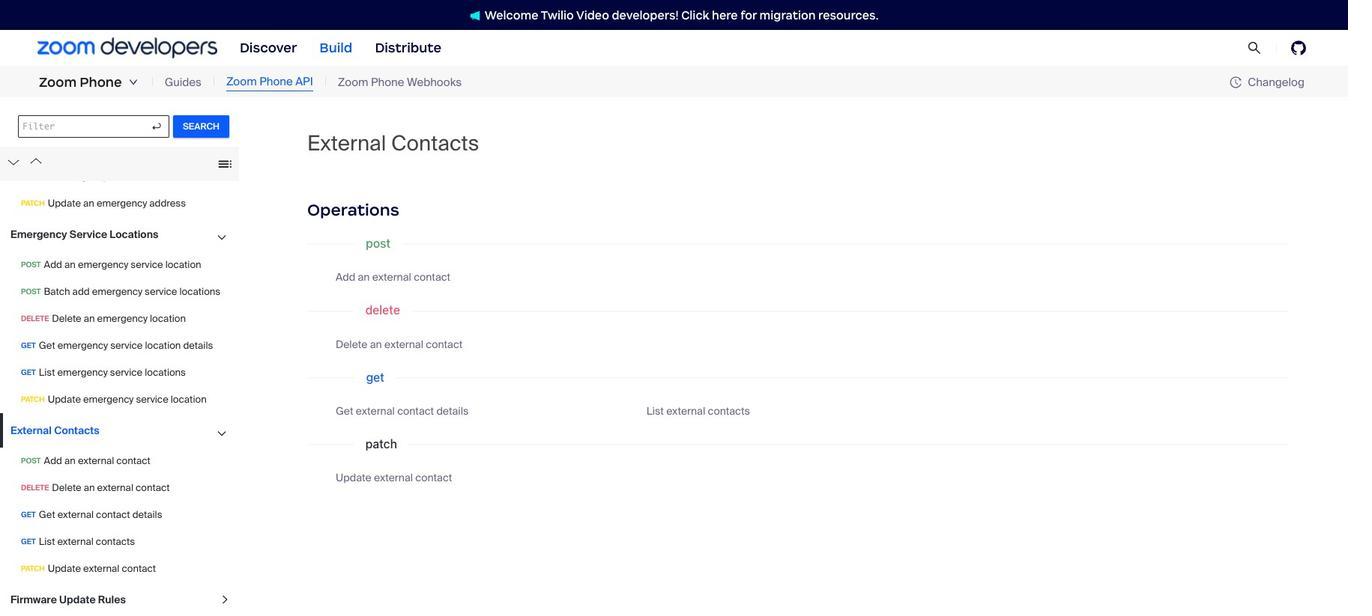 Task type: locate. For each thing, give the bounding box(es) containing it.
history image
[[1230, 76, 1248, 88]]

3 zoom from the left
[[338, 75, 368, 90]]

api
[[296, 74, 313, 89]]

1 horizontal spatial zoom
[[226, 74, 257, 89]]

zoom
[[39, 74, 77, 91], [226, 74, 257, 89], [338, 75, 368, 90]]

1 zoom from the left
[[39, 74, 77, 91]]

notification image
[[470, 10, 485, 21], [470, 10, 480, 21]]

github image
[[1292, 40, 1307, 55]]

resources.
[[819, 8, 879, 22]]

3 phone from the left
[[371, 75, 404, 90]]

zoom phone api
[[226, 74, 313, 89]]

guides link
[[165, 74, 202, 91]]

2 horizontal spatial zoom
[[338, 75, 368, 90]]

migration
[[760, 8, 816, 22]]

phone left webhooks
[[371, 75, 404, 90]]

2 horizontal spatial phone
[[371, 75, 404, 90]]

zoom for zoom phone api
[[226, 74, 257, 89]]

1 phone from the left
[[80, 74, 122, 91]]

2 phone from the left
[[260, 74, 293, 89]]

changelog
[[1248, 75, 1305, 90]]

phone left down icon
[[80, 74, 122, 91]]

zoom phone api link
[[226, 74, 313, 91]]

phone left api
[[260, 74, 293, 89]]

2 zoom from the left
[[226, 74, 257, 89]]

zoom phone webhooks
[[338, 75, 462, 90]]

zoom developer logo image
[[37, 38, 217, 58]]

twilio
[[541, 8, 574, 22]]

phone
[[80, 74, 122, 91], [260, 74, 293, 89], [371, 75, 404, 90]]

1 horizontal spatial phone
[[260, 74, 293, 89]]

for
[[741, 8, 757, 22]]

0 horizontal spatial zoom
[[39, 74, 77, 91]]

0 horizontal spatial phone
[[80, 74, 122, 91]]



Task type: vqa. For each thing, say whether or not it's contained in the screenshot.
1st Zoom from right
yes



Task type: describe. For each thing, give the bounding box(es) containing it.
search image
[[1248, 41, 1262, 55]]

zoom phone webhooks link
[[338, 74, 462, 91]]

github image
[[1292, 40, 1307, 55]]

zoom phone
[[39, 74, 122, 91]]

down image
[[129, 78, 138, 87]]

welcome twilio video developers! click here for migration resources. link
[[455, 7, 894, 23]]

click
[[682, 8, 710, 22]]

webhooks
[[407, 75, 462, 90]]

developers!
[[612, 8, 679, 22]]

welcome
[[485, 8, 539, 22]]

history image
[[1230, 76, 1242, 88]]

phone for zoom phone webhooks
[[371, 75, 404, 90]]

guides
[[165, 75, 202, 90]]

changelog link
[[1230, 75, 1305, 90]]

zoom for zoom phone
[[39, 74, 77, 91]]

video
[[576, 8, 609, 22]]

zoom for zoom phone webhooks
[[338, 75, 368, 90]]

here
[[712, 8, 738, 22]]

phone for zoom phone
[[80, 74, 122, 91]]

phone for zoom phone api
[[260, 74, 293, 89]]

welcome twilio video developers! click here for migration resources.
[[485, 8, 879, 22]]

search image
[[1248, 41, 1262, 55]]



